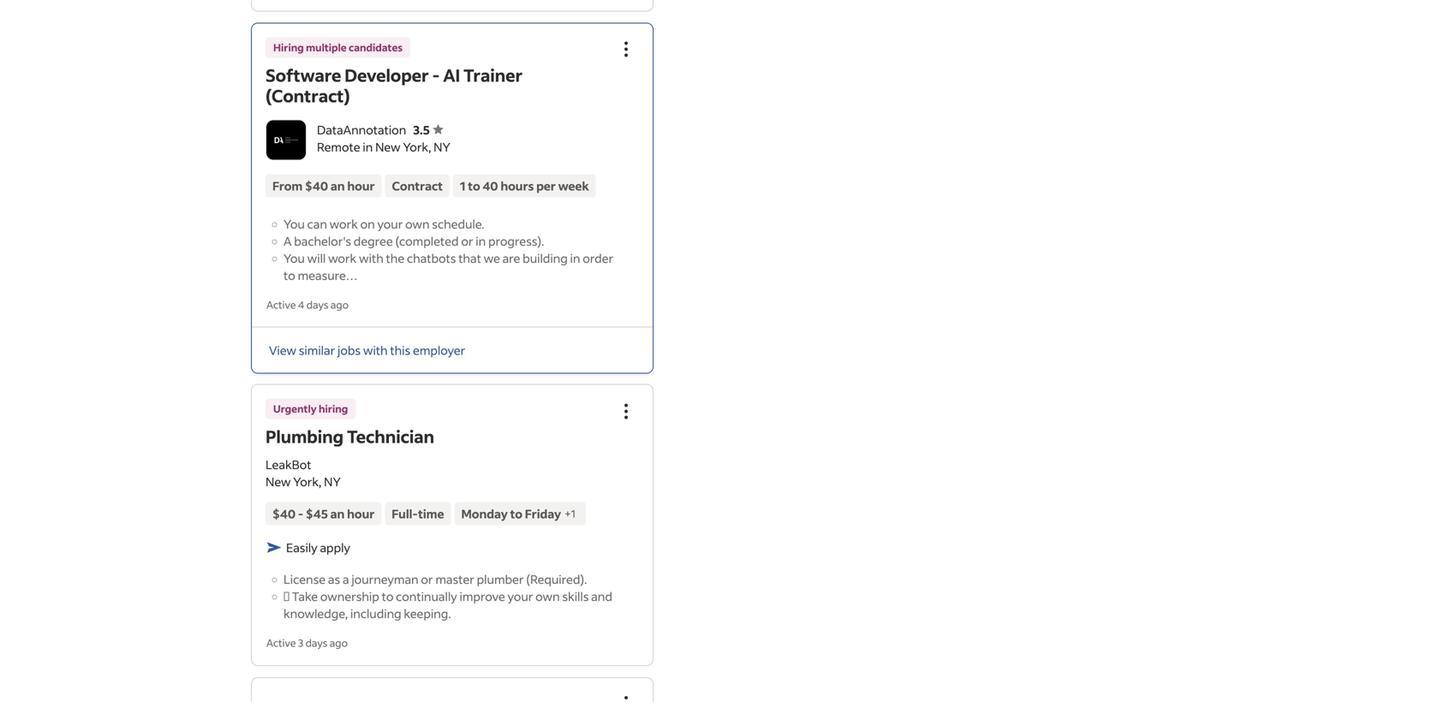 Task type: vqa. For each thing, say whether or not it's contained in the screenshot.
Knowledge, at the bottom left of page
yes



Task type: describe. For each thing, give the bounding box(es) containing it.
easily
[[286, 540, 318, 556]]

building
[[523, 251, 568, 266]]

+
[[565, 507, 571, 521]]

as
[[328, 572, 340, 587]]

- inside software developer - ai trainer (contract)
[[432, 64, 440, 86]]

are
[[503, 251, 520, 266]]

1 you from the top
[[284, 216, 305, 232]]

multiple
[[306, 41, 347, 54]]

progress).
[[488, 233, 544, 249]]

0 vertical spatial work
[[330, 216, 358, 232]]

0 horizontal spatial $40
[[272, 506, 296, 522]]

from
[[272, 178, 303, 194]]

week
[[558, 178, 589, 194]]

or inside license as a journeyman or master plumber (required).  take ownership to continually improve your own skills and knowledge, including keeping.
[[421, 572, 433, 587]]

(contract)
[[266, 84, 350, 107]]

including
[[350, 606, 401, 622]]

your inside license as a journeyman or master plumber (required).  take ownership to continually improve your own skills and knowledge, including keeping.
[[508, 589, 533, 605]]

per
[[536, 178, 556, 194]]

remote in new york, ny
[[317, 139, 451, 155]]

1 to 40 hours per week
[[460, 178, 589, 194]]

job actions for software developer - ai trainer (contract) is collapsed image
[[616, 39, 637, 60]]

hiring
[[319, 402, 348, 416]]

urgently
[[273, 402, 317, 416]]

active for  take ownership to continually improve your own skills and knowledge, including keeping.
[[266, 637, 296, 650]]

software
[[266, 64, 341, 86]]

own inside you can work on your own schedule. a bachelor's degree (completed or in progress). you will work with the chatbots that we are building in order to measure…
[[405, 216, 430, 232]]

(completed
[[395, 233, 459, 249]]

plumbing technician button
[[266, 425, 434, 448]]

master
[[435, 572, 474, 587]]

will
[[307, 251, 326, 266]]

urgently hiring
[[273, 402, 348, 416]]

1 hour from the top
[[347, 178, 375, 194]]

2 you from the top
[[284, 251, 305, 266]]

4
[[298, 298, 304, 311]]

to left friday on the left of page
[[510, 506, 523, 522]]

license as a journeyman or master plumber (required).  take ownership to continually improve your own skills and knowledge, including keeping.
[[284, 572, 612, 622]]

1 horizontal spatial $40
[[305, 178, 328, 194]]

software developer - ai trainer (contract)
[[266, 64, 523, 107]]

license
[[284, 572, 326, 587]]

$40 - $45 an hour
[[272, 506, 375, 522]]

view similar jobs with this employer
[[269, 343, 465, 358]]

(required).
[[526, 572, 587, 587]]

3
[[298, 637, 303, 650]]

full-time
[[392, 506, 444, 522]]

1 an from the top
[[331, 178, 345, 194]]

job actions for plumbing technician is collapsed image
[[616, 401, 637, 422]]

leakbot new york, ny
[[266, 457, 341, 490]]

full-
[[392, 506, 418, 522]]

apply
[[320, 540, 350, 556]]

from $40 an hour
[[272, 178, 375, 194]]

improve
[[460, 589, 505, 605]]

own inside license as a journeyman or master plumber (required).  take ownership to continually improve your own skills and knowledge, including keeping.
[[536, 589, 560, 605]]

monday to friday + 1
[[461, 506, 576, 522]]

to left 40
[[468, 178, 480, 194]]

ownership
[[320, 589, 379, 605]]

days for a bachelor's degree (completed or in progress).
[[306, 298, 329, 311]]

hours
[[501, 178, 534, 194]]

2 an from the top
[[330, 506, 345, 522]]

a
[[343, 572, 349, 587]]

trainer
[[463, 64, 523, 86]]

0 horizontal spatial 1
[[460, 178, 466, 194]]

40
[[483, 178, 498, 194]]

skills
[[562, 589, 589, 605]]

friday
[[525, 506, 561, 522]]

technician
[[347, 425, 434, 448]]

1 vertical spatial -
[[298, 506, 303, 522]]

plumbing technician
[[266, 425, 434, 448]]



Task type: locate. For each thing, give the bounding box(es) containing it.
developer
[[345, 64, 429, 86]]

2 vertical spatial in
[[570, 251, 580, 266]]

new down 'dataannotation' on the top left of the page
[[375, 139, 401, 155]]

1 vertical spatial with
[[363, 343, 388, 358]]

remote
[[317, 139, 360, 155]]

to inside you can work on your own schedule. a bachelor's degree (completed or in progress). you will work with the chatbots that we are building in order to measure…
[[284, 268, 295, 283]]

own down (required).
[[536, 589, 560, 605]]

0 vertical spatial new
[[375, 139, 401, 155]]

contract
[[392, 178, 443, 194]]

jobs
[[338, 343, 361, 358]]

hour
[[347, 178, 375, 194], [347, 506, 375, 522]]

view similar jobs with this employer link
[[269, 343, 465, 358]]

company logo image
[[266, 120, 306, 160]]

with inside you can work on your own schedule. a bachelor's degree (completed or in progress). you will work with the chatbots that we are building in order to measure…
[[359, 251, 384, 266]]

1 right friday on the left of page
[[571, 507, 576, 521]]

ago down measure…
[[331, 298, 349, 311]]

monday
[[461, 506, 508, 522]]

1 vertical spatial work
[[328, 251, 357, 266]]

0 vertical spatial active
[[266, 298, 296, 311]]

degree
[[354, 233, 393, 249]]

0 vertical spatial -
[[432, 64, 440, 86]]

the
[[386, 251, 405, 266]]

to down journeyman
[[382, 589, 394, 605]]

plumbing
[[266, 425, 344, 448]]

0 vertical spatial $40
[[305, 178, 328, 194]]

1 horizontal spatial in
[[476, 233, 486, 249]]

- left $45
[[298, 506, 303, 522]]

ny inside leakbot new york, ny
[[324, 474, 341, 490]]

1 vertical spatial days
[[306, 637, 328, 650]]

with
[[359, 251, 384, 266], [363, 343, 388, 358]]

and
[[591, 589, 612, 605]]

1 vertical spatial 1
[[571, 507, 576, 521]]

1 horizontal spatial new
[[375, 139, 401, 155]]

your down the plumber
[[508, 589, 533, 605]]

0 horizontal spatial york,
[[293, 474, 322, 490]]

1 vertical spatial ny
[[324, 474, 341, 490]]

that
[[459, 251, 481, 266]]

an right $45
[[330, 506, 345, 522]]

0 vertical spatial days
[[306, 298, 329, 311]]

0 horizontal spatial or
[[421, 572, 433, 587]]

an down remote
[[331, 178, 345, 194]]

this
[[390, 343, 411, 358]]

0 vertical spatial 1
[[460, 178, 466, 194]]

journeyman
[[352, 572, 419, 587]]

days right 4
[[306, 298, 329, 311]]

active left 4
[[266, 298, 296, 311]]

ai
[[443, 64, 460, 86]]

candidates
[[349, 41, 403, 54]]

or inside you can work on your own schedule. a bachelor's degree (completed or in progress). you will work with the chatbots that we are building in order to measure…
[[461, 233, 473, 249]]

york, down leakbot
[[293, 474, 322, 490]]

chatbots
[[407, 251, 456, 266]]

view
[[269, 343, 296, 358]]

we
[[484, 251, 500, 266]]

order
[[583, 251, 613, 266]]

$40 left $45
[[272, 506, 296, 522]]

0 vertical spatial own
[[405, 216, 430, 232]]

job actions for flight attendant is collapsed image
[[616, 694, 637, 702]]

an
[[331, 178, 345, 194], [330, 506, 345, 522]]

days
[[306, 298, 329, 311], [306, 637, 328, 650]]

new
[[375, 139, 401, 155], [266, 474, 291, 490]]

with left 'this'
[[363, 343, 388, 358]]

$40 right from
[[305, 178, 328, 194]]

0 horizontal spatial ny
[[324, 474, 341, 490]]

in up "that"
[[476, 233, 486, 249]]

in left order
[[570, 251, 580, 266]]

ago
[[331, 298, 349, 311], [330, 637, 348, 650]]

ny down 3.5 out of five stars rating image on the top
[[434, 139, 451, 155]]

hiring multiple candidates
[[273, 41, 403, 54]]

active 4 days ago
[[266, 298, 349, 311]]

days right 3
[[306, 637, 328, 650]]

1 vertical spatial active
[[266, 637, 296, 650]]

can
[[307, 216, 327, 232]]

work left "on"
[[330, 216, 358, 232]]

ago for  take ownership to continually improve your own skills and knowledge, including keeping.
[[330, 637, 348, 650]]

own up (completed
[[405, 216, 430, 232]]

1 horizontal spatial york,
[[403, 139, 431, 155]]

york,
[[403, 139, 431, 155], [293, 474, 322, 490]]

1 vertical spatial new
[[266, 474, 291, 490]]

3.5
[[413, 122, 430, 137]]

active for a bachelor's degree (completed or in progress).
[[266, 298, 296, 311]]

1 left 40
[[460, 178, 466, 194]]

dataannotation
[[317, 122, 406, 137]]

you can work on your own schedule. a bachelor's degree (completed or in progress). you will work with the chatbots that we are building in order to measure…
[[284, 216, 613, 283]]

measure…
[[298, 268, 358, 283]]

1 horizontal spatial own
[[536, 589, 560, 605]]

1 horizontal spatial your
[[508, 589, 533, 605]]

bachelor's
[[294, 233, 351, 249]]

plumber
[[477, 572, 524, 587]]

$45
[[306, 506, 328, 522]]


[[284, 589, 290, 605]]

to
[[468, 178, 480, 194], [284, 268, 295, 283], [510, 506, 523, 522], [382, 589, 394, 605]]

1 horizontal spatial 1
[[571, 507, 576, 521]]

-
[[432, 64, 440, 86], [298, 506, 303, 522]]

ny
[[434, 139, 451, 155], [324, 474, 341, 490]]

easily apply
[[286, 540, 350, 556]]

work
[[330, 216, 358, 232], [328, 251, 357, 266]]

a
[[284, 233, 292, 249]]

employer
[[413, 343, 465, 358]]

ago for a bachelor's degree (completed or in progress).
[[331, 298, 349, 311]]

to inside license as a journeyman or master plumber (required).  take ownership to continually improve your own skills and knowledge, including keeping.
[[382, 589, 394, 605]]

with down degree
[[359, 251, 384, 266]]

york, inside leakbot new york, ny
[[293, 474, 322, 490]]

1 vertical spatial your
[[508, 589, 533, 605]]

hour up "apply" at the bottom of page
[[347, 506, 375, 522]]

1 active from the top
[[266, 298, 296, 311]]

0 vertical spatial hour
[[347, 178, 375, 194]]

0 vertical spatial or
[[461, 233, 473, 249]]

1 vertical spatial ago
[[330, 637, 348, 650]]

in
[[363, 139, 373, 155], [476, 233, 486, 249], [570, 251, 580, 266]]

days for  take ownership to continually improve your own skills and knowledge, including keeping.
[[306, 637, 328, 650]]

your right "on"
[[377, 216, 403, 232]]

similar
[[299, 343, 335, 358]]

software developer - ai trainer (contract) button
[[266, 64, 523, 107]]

own
[[405, 216, 430, 232], [536, 589, 560, 605]]

or up continually
[[421, 572, 433, 587]]

0 vertical spatial ny
[[434, 139, 451, 155]]

active left 3
[[266, 637, 296, 650]]

keeping.
[[404, 606, 451, 622]]

new inside leakbot new york, ny
[[266, 474, 291, 490]]

0 horizontal spatial in
[[363, 139, 373, 155]]

1 horizontal spatial or
[[461, 233, 473, 249]]

1 vertical spatial in
[[476, 233, 486, 249]]

1 horizontal spatial -
[[432, 64, 440, 86]]

ago down the knowledge, on the left of page
[[330, 637, 348, 650]]

hour up "on"
[[347, 178, 375, 194]]

continually
[[396, 589, 457, 605]]

0 vertical spatial in
[[363, 139, 373, 155]]

work up measure…
[[328, 251, 357, 266]]

1 vertical spatial own
[[536, 589, 560, 605]]

active
[[266, 298, 296, 311], [266, 637, 296, 650]]

2 horizontal spatial in
[[570, 251, 580, 266]]

1 inside monday to friday + 1
[[571, 507, 576, 521]]

in down 'dataannotation' on the top left of the page
[[363, 139, 373, 155]]

you up a
[[284, 216, 305, 232]]

0 vertical spatial york,
[[403, 139, 431, 155]]

1 vertical spatial an
[[330, 506, 345, 522]]

1 vertical spatial $40
[[272, 506, 296, 522]]

active 3 days ago
[[266, 637, 348, 650]]

york, down the 3.5 in the left top of the page
[[403, 139, 431, 155]]

- left ai
[[432, 64, 440, 86]]

to down a
[[284, 268, 295, 283]]

0 vertical spatial with
[[359, 251, 384, 266]]

2 hour from the top
[[347, 506, 375, 522]]

0 horizontal spatial your
[[377, 216, 403, 232]]

0 vertical spatial you
[[284, 216, 305, 232]]

you down a
[[284, 251, 305, 266]]

1 vertical spatial york,
[[293, 474, 322, 490]]

3.5 out of five stars rating image
[[413, 122, 444, 137]]

0 vertical spatial an
[[331, 178, 345, 194]]

1 vertical spatial or
[[421, 572, 433, 587]]

or up "that"
[[461, 233, 473, 249]]

0 horizontal spatial -
[[298, 506, 303, 522]]

ny up $40 - $45 an hour
[[324, 474, 341, 490]]

2 active from the top
[[266, 637, 296, 650]]

0 vertical spatial your
[[377, 216, 403, 232]]

take
[[292, 589, 318, 605]]

1
[[460, 178, 466, 194], [571, 507, 576, 521]]

time
[[418, 506, 444, 522]]

0 horizontal spatial new
[[266, 474, 291, 490]]

0 vertical spatial ago
[[331, 298, 349, 311]]

your inside you can work on your own schedule. a bachelor's degree (completed or in progress). you will work with the chatbots that we are building in order to measure…
[[377, 216, 403, 232]]

or
[[461, 233, 473, 249], [421, 572, 433, 587]]

1 vertical spatial you
[[284, 251, 305, 266]]

0 horizontal spatial own
[[405, 216, 430, 232]]

new down leakbot
[[266, 474, 291, 490]]

on
[[360, 216, 375, 232]]

schedule.
[[432, 216, 485, 232]]

1 horizontal spatial ny
[[434, 139, 451, 155]]

leakbot
[[266, 457, 311, 473]]

knowledge,
[[284, 606, 348, 622]]

1 vertical spatial hour
[[347, 506, 375, 522]]

you
[[284, 216, 305, 232], [284, 251, 305, 266]]

hiring
[[273, 41, 304, 54]]

$40
[[305, 178, 328, 194], [272, 506, 296, 522]]



